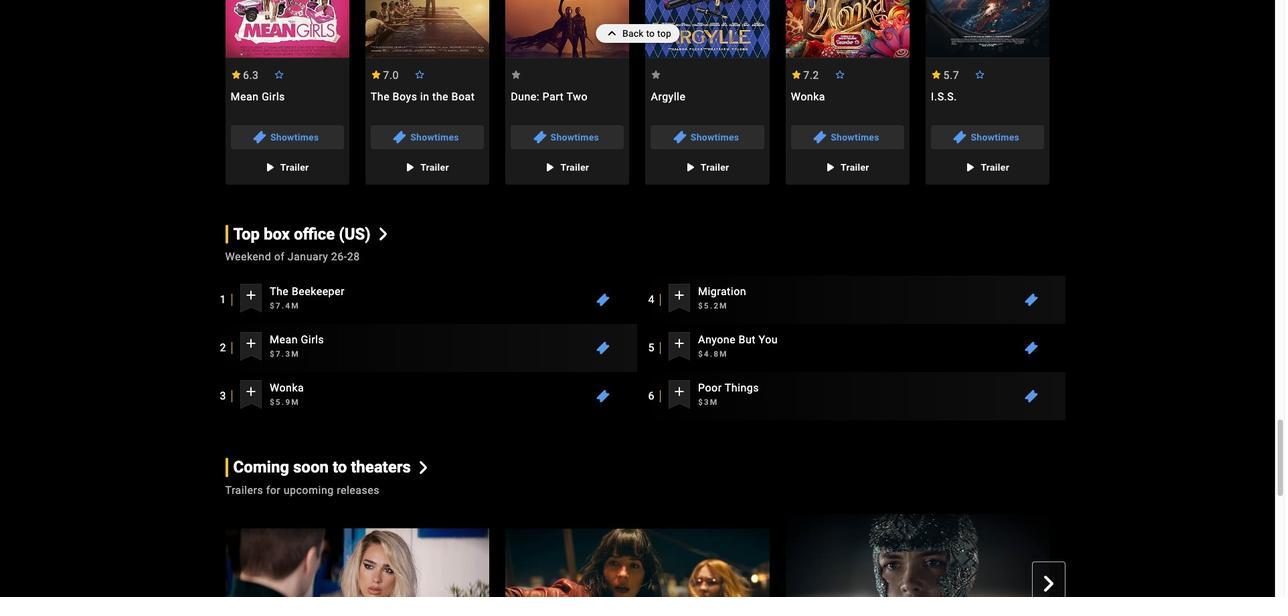 Task type: locate. For each thing, give the bounding box(es) containing it.
the inside group
[[371, 90, 390, 103]]

1 vertical spatial the
[[270, 285, 289, 298]]

5 trailer from the left
[[841, 162, 870, 172]]

add image right 2
[[243, 336, 259, 352]]

coming
[[233, 458, 289, 477]]

showtimes for the boys in the boat
[[411, 132, 459, 142]]

star inline image left the 7.2
[[791, 70, 802, 79]]

showtimes button down mean girls link
[[231, 125, 344, 149]]

1 vertical spatial chevron right inline image
[[417, 461, 430, 474]]

0 vertical spatial the
[[371, 90, 390, 103]]

ticket image inside argylle 'group'
[[672, 129, 688, 145]]

2 star inline image from the left
[[931, 70, 942, 79]]

star border inline image right 6.3
[[274, 70, 285, 79]]

the up $7.4m
[[270, 285, 289, 298]]

two
[[567, 90, 588, 103]]

2 star border inline image from the left
[[414, 70, 425, 79]]

trailer button inside dune: part two group
[[535, 155, 600, 179]]

star inline image inside argylle 'group'
[[651, 70, 662, 79]]

showtimes
[[270, 132, 319, 142], [411, 132, 459, 142], [551, 132, 599, 142], [691, 132, 739, 142], [831, 132, 880, 142], [971, 132, 1020, 142]]

trailer right play arrow image
[[280, 162, 309, 172]]

showtimes button down argylle link
[[651, 125, 764, 149]]

6 showtimes from the left
[[971, 132, 1020, 142]]

group containing 6.3
[[225, 0, 349, 185]]

mean for mean girls $7.3m
[[270, 334, 298, 346]]

0 horizontal spatial star inline image
[[511, 70, 522, 79]]

add image for the
[[243, 287, 259, 303]]

trailer button down wonka link
[[816, 155, 880, 179]]

ticket image up play arrow image
[[252, 129, 268, 145]]

mean girls $7.3m
[[270, 334, 324, 359]]

trailers for upcoming releases
[[225, 484, 380, 497]]

chevron right inline image for top box office (us)
[[377, 228, 390, 241]]

1 vertical spatial girls
[[301, 334, 324, 346]]

soon
[[293, 458, 329, 477]]

for
[[266, 484, 281, 497]]

28
[[347, 251, 360, 263]]

dune: part two image
[[506, 0, 630, 58], [786, 510, 1050, 597]]

migrationshowtimes link image
[[1024, 292, 1040, 308]]

2 trailer from the left
[[421, 162, 449, 172]]

play arrow image
[[402, 159, 418, 175], [542, 159, 558, 175], [682, 159, 698, 175], [822, 159, 838, 175], [962, 159, 978, 175]]

upcoming
[[284, 484, 334, 497]]

1 trailer button from the left
[[255, 155, 320, 179]]

trailer button inside argylle 'group'
[[675, 155, 740, 179]]

3 showtimes from the left
[[551, 132, 599, 142]]

you
[[759, 334, 778, 346]]

add image right 4
[[672, 287, 688, 303]]

1
[[220, 294, 226, 306]]

trailer inside argylle 'group'
[[701, 162, 729, 172]]

poor things $3m
[[698, 382, 759, 407]]

showtimes for argylle
[[691, 132, 739, 142]]

anyone but you $4.8m
[[698, 334, 778, 359]]

showtimes for mean girls
[[270, 132, 319, 142]]

4 trailer from the left
[[701, 162, 729, 172]]

ticket image down wonka link
[[812, 129, 828, 145]]

trailer button
[[255, 155, 320, 179], [395, 155, 460, 179], [535, 155, 600, 179], [675, 155, 740, 179], [816, 155, 880, 179], [956, 155, 1020, 179]]

star inline image for wonka
[[791, 70, 802, 79]]

group containing 7.0
[[365, 0, 490, 185]]

ticket image down argylle
[[672, 129, 688, 145]]

trailer
[[280, 162, 309, 172], [421, 162, 449, 172], [561, 162, 589, 172], [701, 162, 729, 172], [841, 162, 870, 172], [981, 162, 1010, 172]]

0 vertical spatial wonka
[[791, 90, 826, 103]]

1 horizontal spatial to
[[646, 28, 655, 39]]

wonka inside group
[[791, 90, 826, 103]]

4 star inline image from the left
[[791, 70, 802, 79]]

star border inline image up the boys in the boat
[[414, 70, 425, 79]]

star inline image up dune:
[[511, 70, 522, 79]]

2 trailer button from the left
[[395, 155, 460, 179]]

1 play arrow image from the left
[[402, 159, 418, 175]]

add image right 5 in the right bottom of the page
[[672, 336, 688, 352]]

ticket image down the boys
[[392, 129, 408, 145]]

$7.3m
[[270, 350, 300, 359]]

top
[[658, 28, 672, 39]]

to inside back to top button
[[646, 28, 655, 39]]

1 horizontal spatial dune: part two image
[[786, 510, 1050, 597]]

argylle image
[[646, 0, 770, 58], [225, 510, 490, 597]]

0 horizontal spatial the
[[270, 285, 289, 298]]

mean inside mean girls $7.3m
[[270, 334, 298, 346]]

play arrow image for argylle
[[682, 159, 698, 175]]

play arrow image inside dune: part two group
[[542, 159, 558, 175]]

2 showtimes from the left
[[411, 132, 459, 142]]

wonka for wonka $5.9m
[[270, 382, 304, 395]]

chevron right inline image right theaters
[[417, 461, 430, 474]]

showtimes button for mean girls
[[231, 125, 344, 149]]

star inline image left 6.3
[[231, 70, 241, 79]]

anyone but youshowtimes link image
[[1024, 340, 1040, 356]]

trailer button down argylle link
[[675, 155, 740, 179]]

ticket image
[[392, 129, 408, 145], [672, 129, 688, 145], [812, 129, 828, 145], [952, 129, 968, 145]]

wonka up the $5.9m
[[270, 382, 304, 395]]

star inline image left 5.7
[[931, 70, 942, 79]]

1 horizontal spatial star inline image
[[931, 70, 942, 79]]

showtimes inside argylle 'group'
[[691, 132, 739, 142]]

$5.9m
[[270, 398, 300, 407]]

3 showtimes button from the left
[[511, 125, 624, 149]]

showtimes button down wonka link
[[791, 125, 905, 149]]

migration $5.2m
[[698, 285, 747, 311]]

6 trailer from the left
[[981, 162, 1010, 172]]

the beekeeper $7.4m
[[270, 285, 345, 311]]

migration
[[698, 285, 747, 298]]

3 play arrow image from the left
[[682, 159, 698, 175]]

play arrow image for wonka
[[822, 159, 838, 175]]

ticket image
[[252, 129, 268, 145], [532, 129, 548, 145]]

girls for mean girls $7.3m
[[301, 334, 324, 346]]

the inside the beekeeper $7.4m
[[270, 285, 289, 298]]

0 horizontal spatial ticket image
[[252, 129, 268, 145]]

add image right 6 on the right of the page
[[672, 384, 688, 400]]

2 ticket image from the left
[[532, 129, 548, 145]]

star inline image
[[231, 70, 241, 79], [371, 70, 382, 79], [651, 70, 662, 79], [791, 70, 802, 79]]

star inline image
[[511, 70, 522, 79], [931, 70, 942, 79]]

1 vertical spatial add image
[[672, 336, 688, 352]]

i.s.s.
[[931, 90, 957, 103]]

0 vertical spatial girls
[[262, 90, 285, 103]]

trailers
[[225, 484, 263, 497]]

1 trailer from the left
[[280, 162, 309, 172]]

mean girls
[[231, 90, 285, 103]]

0 vertical spatial dune: part two image
[[506, 0, 630, 58]]

showtimes down 'the boys in the boat' link
[[411, 132, 459, 142]]

showtimes down mean girls link
[[270, 132, 319, 142]]

1 vertical spatial wonka
[[270, 382, 304, 395]]

mean down 6.3
[[231, 90, 259, 103]]

mean girlsshowtimes link image
[[595, 340, 612, 356]]

showtimes button down dune: part two link
[[511, 125, 624, 149]]

showtimes button
[[231, 125, 344, 149], [371, 125, 484, 149], [511, 125, 624, 149], [651, 125, 764, 149], [791, 125, 905, 149], [931, 125, 1045, 149]]

ticket image for i.s.s.
[[952, 129, 968, 145]]

2 star inline image from the left
[[371, 70, 382, 79]]

1 vertical spatial add image
[[243, 336, 259, 352]]

5 showtimes from the left
[[831, 132, 880, 142]]

ticket image down 'i.s.s.' link
[[952, 129, 968, 145]]

trailer down 'the boys in the boat' link
[[421, 162, 449, 172]]

showtimes down wonka link
[[831, 132, 880, 142]]

showtimes button for i.s.s.
[[931, 125, 1045, 149]]

things
[[725, 382, 759, 395]]

2 ticket image from the left
[[672, 129, 688, 145]]

poor thingsshowtimes link image
[[1024, 389, 1040, 405]]

chevron right inline image inside coming soon to theaters link
[[417, 461, 430, 474]]

4
[[648, 294, 655, 306]]

play arrow image down dune: part two link
[[542, 159, 558, 175]]

play arrow image down 'i.s.s.' link
[[962, 159, 978, 175]]

trailer down 'i.s.s.' link
[[981, 162, 1010, 172]]

part
[[543, 90, 564, 103]]

star inline image for mean girls
[[231, 70, 241, 79]]

girls
[[262, 90, 285, 103], [301, 334, 324, 346]]

add image
[[672, 287, 688, 303], [243, 336, 259, 352], [672, 384, 688, 400]]

trailer button down mean girls link
[[255, 155, 320, 179]]

trailer for argylle
[[701, 162, 729, 172]]

dune: part two
[[511, 90, 588, 103]]

i.s.s. image
[[926, 0, 1050, 58]]

mean girls image
[[225, 0, 349, 58]]

mean up the $7.3m
[[270, 334, 298, 346]]

3 trailer from the left
[[561, 162, 589, 172]]

1 horizontal spatial argylle image
[[646, 0, 770, 58]]

1 vertical spatial mean
[[270, 334, 298, 346]]

showtimes button for the boys in the boat
[[371, 125, 484, 149]]

top box office (us) link
[[225, 225, 390, 244]]

1 showtimes from the left
[[270, 132, 319, 142]]

star inline image left 7.0
[[371, 70, 382, 79]]

girls inside mean girls $7.3m
[[301, 334, 324, 346]]

0 vertical spatial mean
[[231, 90, 259, 103]]

dune: part two link
[[506, 90, 630, 117]]

star inline image inside dune: part two group
[[511, 70, 522, 79]]

showtimes down argylle link
[[691, 132, 739, 142]]

0 horizontal spatial dune: part two image
[[506, 0, 630, 58]]

5 play arrow image from the left
[[962, 159, 978, 175]]

1 star inline image from the left
[[511, 70, 522, 79]]

0 horizontal spatial star border inline image
[[274, 70, 285, 79]]

ticket image for wonka
[[812, 129, 828, 145]]

4 ticket image from the left
[[952, 129, 968, 145]]

0 vertical spatial chevron right inline image
[[377, 228, 390, 241]]

trailer button down 'the boys in the boat' link
[[395, 155, 460, 179]]

add image for poor
[[672, 384, 688, 400]]

0 horizontal spatial chevron right inline image
[[377, 228, 390, 241]]

trailer button down 'i.s.s.' link
[[956, 155, 1020, 179]]

1 ticket image from the left
[[392, 129, 408, 145]]

4 showtimes from the left
[[691, 132, 739, 142]]

dune:
[[511, 90, 540, 103]]

wonka
[[791, 90, 826, 103], [270, 382, 304, 395]]

0 horizontal spatial mean
[[231, 90, 259, 103]]

4 showtimes button from the left
[[651, 125, 764, 149]]

trailer for the boys in the boat
[[421, 162, 449, 172]]

4 play arrow image from the left
[[822, 159, 838, 175]]

1 horizontal spatial girls
[[301, 334, 324, 346]]

add image for anyone
[[672, 336, 688, 352]]

6.3
[[243, 69, 259, 81]]

0 vertical spatial to
[[646, 28, 655, 39]]

6 trailer button from the left
[[956, 155, 1020, 179]]

ticket image for the boys in the boat
[[392, 129, 408, 145]]

2 vertical spatial add image
[[243, 384, 259, 400]]

wonka link
[[786, 90, 910, 117]]

1 horizontal spatial mean
[[270, 334, 298, 346]]

1 star inline image from the left
[[231, 70, 241, 79]]

1 horizontal spatial star border inline image
[[414, 70, 425, 79]]

5 trailer button from the left
[[816, 155, 880, 179]]

play arrow image down 'the boys in the boat' link
[[402, 159, 418, 175]]

star inline image for the boys in the boat
[[371, 70, 382, 79]]

0 horizontal spatial wonka
[[270, 382, 304, 395]]

1 horizontal spatial wonka
[[791, 90, 826, 103]]

1 horizontal spatial chevron right inline image
[[417, 461, 430, 474]]

2 play arrow image from the left
[[542, 159, 558, 175]]

to inside coming soon to theaters link
[[333, 458, 347, 477]]

weekend
[[225, 251, 271, 263]]

the for the beekeeper $7.4m
[[270, 285, 289, 298]]

ticket image for mean
[[252, 129, 268, 145]]

trailer button for i.s.s.
[[956, 155, 1020, 179]]

4 trailer button from the left
[[675, 155, 740, 179]]

3 trailer button from the left
[[535, 155, 600, 179]]

expand less image
[[604, 24, 623, 43]]

but
[[739, 334, 756, 346]]

trailer down wonka link
[[841, 162, 870, 172]]

trailer inside dune: part two group
[[561, 162, 589, 172]]

to
[[646, 28, 655, 39], [333, 458, 347, 477]]

showtimes inside dune: part two group
[[551, 132, 599, 142]]

play arrow image down wonka link
[[822, 159, 838, 175]]

(us)
[[339, 225, 371, 243]]

mean inside group
[[231, 90, 259, 103]]

2 horizontal spatial star border inline image
[[975, 70, 986, 79]]

wonka down the 7.2
[[791, 90, 826, 103]]

star inline image up argylle
[[651, 70, 662, 79]]

showtimes button for argylle
[[651, 125, 764, 149]]

1 horizontal spatial the
[[371, 90, 390, 103]]

chevron right inline image right (us)
[[377, 228, 390, 241]]

1 star border inline image from the left
[[274, 70, 285, 79]]

showtimes button down 'i.s.s.' link
[[931, 125, 1045, 149]]

the down 7.0
[[371, 90, 390, 103]]

6 showtimes button from the left
[[931, 125, 1045, 149]]

0 vertical spatial add image
[[243, 287, 259, 303]]

0 vertical spatial add image
[[672, 287, 688, 303]]

3 star border inline image from the left
[[975, 70, 986, 79]]

showtimes down dune: part two link
[[551, 132, 599, 142]]

showtimes button down 'the boys in the boat' link
[[371, 125, 484, 149]]

3 star inline image from the left
[[651, 70, 662, 79]]

0 horizontal spatial girls
[[262, 90, 285, 103]]

boys
[[393, 90, 417, 103]]

chevron right inline image inside top box office (us) link
[[377, 228, 390, 241]]

0 horizontal spatial to
[[333, 458, 347, 477]]

chevron right inline image
[[377, 228, 390, 241], [417, 461, 430, 474]]

dune: part two group
[[506, 0, 630, 185]]

star border inline image right 5.7
[[975, 70, 986, 79]]

girls for mean girls
[[262, 90, 285, 103]]

the boys in the boat link
[[365, 90, 490, 117]]

add image
[[243, 287, 259, 303], [672, 336, 688, 352], [243, 384, 259, 400]]

trailer down argylle link
[[701, 162, 729, 172]]

1 vertical spatial argylle image
[[225, 510, 490, 597]]

group
[[225, 0, 349, 185], [225, 0, 349, 58], [365, 0, 490, 185], [365, 0, 490, 58], [506, 0, 630, 58], [646, 0, 770, 58], [786, 0, 910, 185], [786, 0, 910, 58], [926, 0, 1050, 185], [926, 0, 1050, 58], [209, 510, 1286, 597], [225, 510, 490, 597], [506, 510, 770, 597], [786, 510, 1050, 597], [1066, 510, 1286, 597]]

1 vertical spatial to
[[333, 458, 347, 477]]

mean
[[231, 90, 259, 103], [270, 334, 298, 346]]

1 showtimes button from the left
[[231, 125, 344, 149]]

play arrow image down argylle link
[[682, 159, 698, 175]]

star border inline image
[[274, 70, 285, 79], [414, 70, 425, 79], [975, 70, 986, 79]]

trailer down dune: part two link
[[561, 162, 589, 172]]

trailer for i.s.s.
[[981, 162, 1010, 172]]

add image right 3
[[243, 384, 259, 400]]

to right soon
[[333, 458, 347, 477]]

to left top
[[646, 28, 655, 39]]

wonka $5.9m
[[270, 382, 304, 407]]

showtimes for dune: part two
[[551, 132, 599, 142]]

add image right 1
[[243, 287, 259, 303]]

showtimes down 'i.s.s.' link
[[971, 132, 1020, 142]]

trailer button down dune: part two link
[[535, 155, 600, 179]]

2 showtimes button from the left
[[371, 125, 484, 149]]

office
[[294, 225, 335, 243]]

3 ticket image from the left
[[812, 129, 828, 145]]

5 showtimes button from the left
[[791, 125, 905, 149]]

1 horizontal spatial ticket image
[[532, 129, 548, 145]]

ticket image down dune: part two
[[532, 129, 548, 145]]

the
[[371, 90, 390, 103], [270, 285, 289, 298]]

2 vertical spatial add image
[[672, 384, 688, 400]]

play arrow image for i.s.s.
[[962, 159, 978, 175]]

1 ticket image from the left
[[252, 129, 268, 145]]



Task type: vqa. For each thing, say whether or not it's contained in the screenshot.
1st Showtimes
yes



Task type: describe. For each thing, give the bounding box(es) containing it.
star border inline image for boys
[[414, 70, 425, 79]]

$4.8m
[[698, 350, 728, 359]]

of
[[274, 251, 285, 263]]

trailer for wonka
[[841, 162, 870, 172]]

star border inline image for girls
[[274, 70, 285, 79]]

add image for wonka
[[243, 384, 259, 400]]

theaters
[[351, 458, 411, 477]]

add image for mean
[[243, 336, 259, 352]]

26-
[[331, 251, 347, 263]]

boat
[[452, 90, 475, 103]]

trailer for mean girls
[[280, 162, 309, 172]]

5
[[648, 342, 655, 354]]

ticket image for argylle
[[672, 129, 688, 145]]

coming soon to theaters
[[233, 458, 411, 477]]

showtimes for wonka
[[831, 132, 880, 142]]

top box office (us)
[[233, 225, 371, 243]]

official trailer image
[[1066, 510, 1286, 597]]

chevron right inline image for coming soon to theaters
[[417, 461, 430, 474]]

add image for migration
[[672, 287, 688, 303]]

ticket image for dune:
[[532, 129, 548, 145]]

releases
[[337, 484, 380, 497]]

the
[[433, 90, 449, 103]]

5.7
[[944, 69, 960, 81]]

$3m
[[698, 398, 719, 407]]

top
[[233, 225, 260, 243]]

showtimes button for dune: part two
[[511, 125, 624, 149]]

coming soon to theaters link
[[225, 458, 430, 478]]

trailer button for mean girls
[[255, 155, 320, 179]]

play arrow image for dune: part two
[[542, 159, 558, 175]]

weekend of january 26-28
[[225, 251, 360, 263]]

showtimes for i.s.s.
[[971, 132, 1020, 142]]

$5.2m
[[698, 302, 728, 311]]

3
[[220, 390, 226, 403]]

play arrow image
[[262, 159, 278, 175]]

trailer for dune: part two
[[561, 162, 589, 172]]

poor
[[698, 382, 722, 395]]

wonka for wonka
[[791, 90, 826, 103]]

1 vertical spatial dune: part two image
[[786, 510, 1050, 597]]

january
[[288, 251, 328, 263]]

argylle link
[[646, 90, 770, 117]]

back
[[623, 28, 644, 39]]

the boys in the boat image
[[365, 0, 490, 58]]

anyone
[[698, 334, 736, 346]]

trailer button for dune: part two
[[535, 155, 600, 179]]

i.s.s. link
[[926, 90, 1050, 117]]

the boys in the boat
[[371, 90, 475, 103]]

madame web image
[[506, 510, 770, 597]]

in
[[420, 90, 430, 103]]

wonkashowtimes link image
[[595, 389, 612, 405]]

beekeeper
[[292, 285, 345, 298]]

argylle
[[651, 90, 686, 103]]

trailer button for wonka
[[816, 155, 880, 179]]

$7.4m
[[270, 302, 300, 311]]

0 vertical spatial argylle image
[[646, 0, 770, 58]]

trailer button for the boys in the boat
[[395, 155, 460, 179]]

7.2
[[804, 69, 819, 81]]

group containing 7.2
[[786, 0, 910, 185]]

mean for mean girls
[[231, 90, 259, 103]]

play arrow image for the boys in the boat
[[402, 159, 418, 175]]

back to top
[[623, 28, 672, 39]]

back to top button
[[596, 24, 680, 43]]

0 horizontal spatial argylle image
[[225, 510, 490, 597]]

the beekeepershowtimes link image
[[595, 292, 612, 308]]

7.0
[[383, 69, 399, 81]]

group containing 5.7
[[926, 0, 1050, 185]]

chevron right inline image
[[1041, 576, 1058, 592]]

6
[[648, 390, 655, 403]]

star border inline image
[[835, 70, 845, 79]]

2
[[220, 342, 226, 354]]

box
[[264, 225, 290, 243]]

mean girls link
[[225, 90, 349, 117]]

the for the boys in the boat
[[371, 90, 390, 103]]

argylle group
[[646, 0, 770, 185]]

showtimes button for wonka
[[791, 125, 905, 149]]

trailer button for argylle
[[675, 155, 740, 179]]

wonka image
[[786, 0, 910, 58]]



